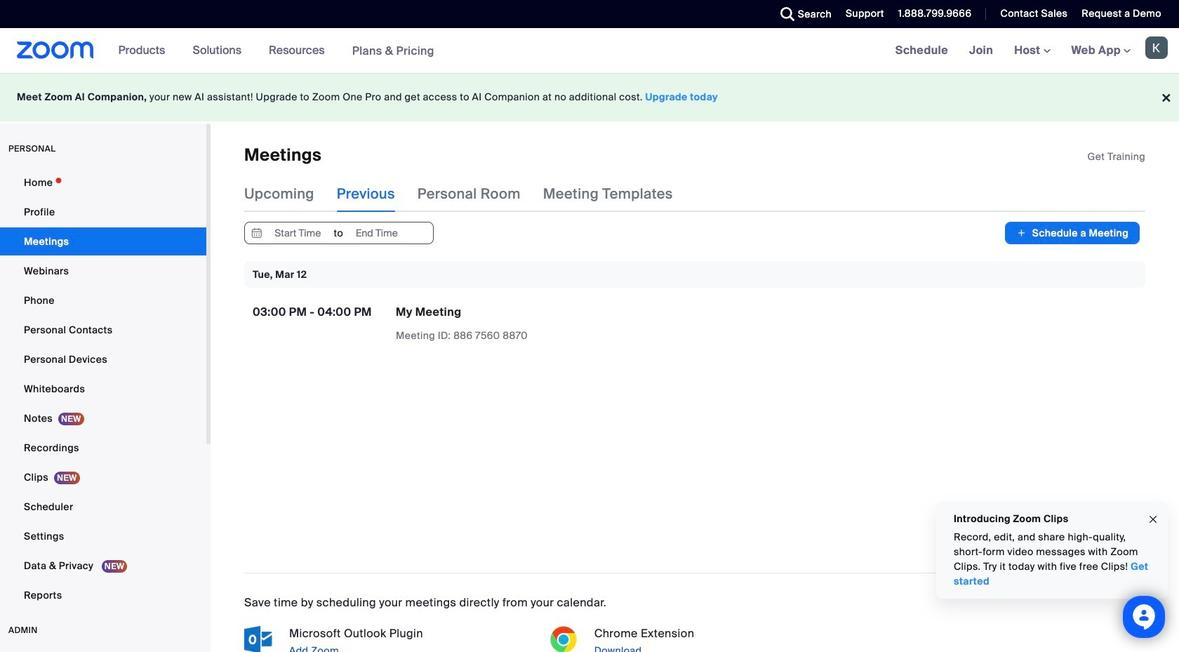 Task type: locate. For each thing, give the bounding box(es) containing it.
add image
[[1017, 226, 1027, 240]]

meetings navigation
[[885, 28, 1180, 74]]

0 horizontal spatial application
[[396, 305, 642, 344]]

Date Range Picker Start field
[[265, 223, 330, 244]]

personal menu menu
[[0, 169, 206, 611]]

1 vertical spatial application
[[396, 305, 642, 344]]

application
[[1088, 150, 1146, 164], [396, 305, 642, 344]]

banner
[[0, 28, 1180, 74]]

profile picture image
[[1146, 37, 1168, 59]]

zoom logo image
[[17, 41, 94, 59]]

0 vertical spatial application
[[1088, 150, 1146, 164]]

close image
[[1148, 512, 1159, 528]]

footer
[[0, 73, 1180, 121]]



Task type: describe. For each thing, give the bounding box(es) containing it.
report image
[[828, 310, 840, 321]]

date image
[[249, 223, 265, 244]]

Date Range Picker End field
[[344, 223, 409, 244]]

product information navigation
[[108, 28, 445, 74]]

tabs of meeting tab list
[[244, 176, 696, 212]]

my meeting element
[[396, 305, 462, 320]]

1 horizontal spatial application
[[1088, 150, 1146, 164]]



Task type: vqa. For each thing, say whether or not it's contained in the screenshot.
tab list
no



